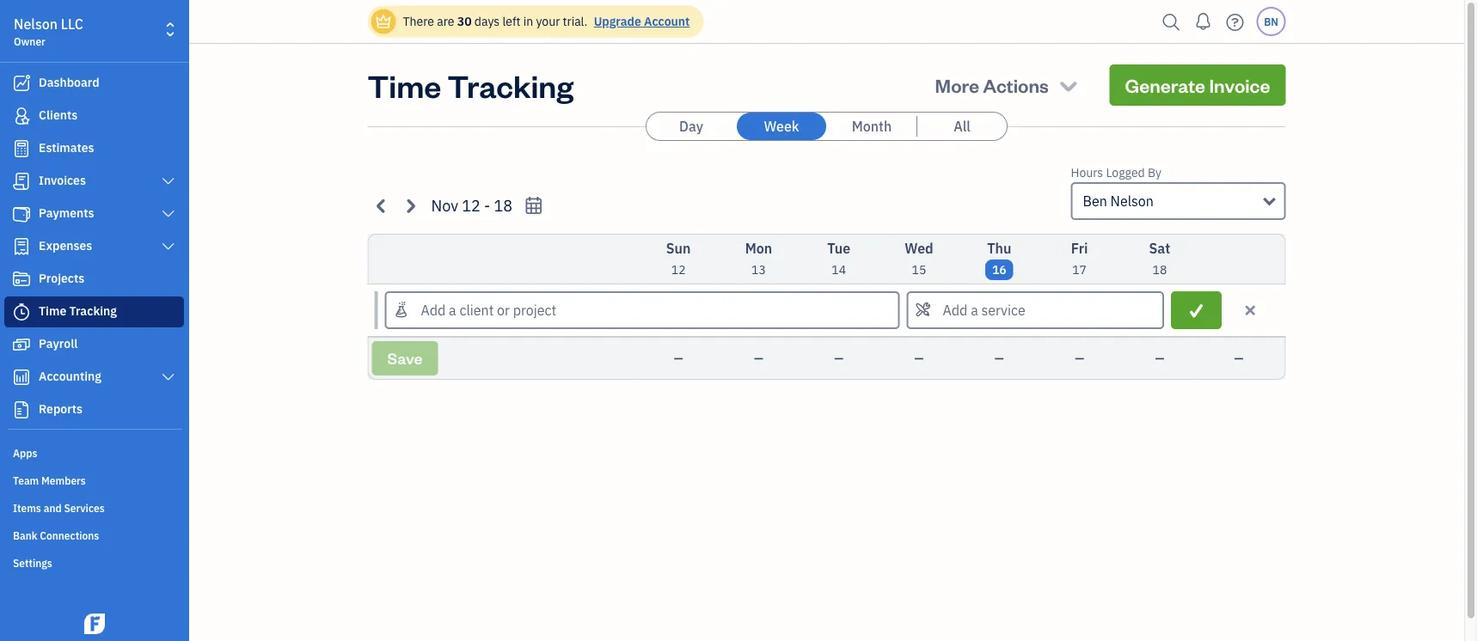 Task type: vqa. For each thing, say whether or not it's contained in the screenshot.


Task type: describe. For each thing, give the bounding box(es) containing it.
expenses link
[[4, 231, 184, 262]]

sat 18
[[1149, 240, 1171, 278]]

5 — from the left
[[995, 350, 1004, 366]]

bank connections link
[[4, 522, 184, 548]]

chevrondown image
[[1057, 73, 1081, 97]]

30
[[457, 13, 472, 29]]

items and services link
[[4, 495, 184, 520]]

7 — from the left
[[1155, 350, 1165, 366]]

team members link
[[4, 467, 184, 493]]

time tracking link
[[4, 297, 184, 328]]

14
[[832, 262, 846, 278]]

items and services
[[13, 501, 105, 515]]

invoice
[[1210, 73, 1271, 97]]

upgrade account link
[[591, 13, 690, 29]]

dashboard image
[[11, 75, 32, 92]]

reports
[[39, 401, 83, 417]]

payroll link
[[4, 329, 184, 360]]

ben
[[1083, 192, 1108, 210]]

all
[[954, 117, 971, 135]]

wed
[[905, 240, 934, 258]]

4 — from the left
[[915, 350, 924, 366]]

12 for sun
[[671, 262, 686, 278]]

projects link
[[4, 264, 184, 295]]

search image
[[1158, 9, 1186, 35]]

bn button
[[1257, 7, 1286, 36]]

thu 16
[[988, 240, 1012, 278]]

18 inside sat 18
[[1153, 262, 1167, 278]]

there are 30 days left in your trial. upgrade account
[[403, 13, 690, 29]]

settings
[[13, 556, 52, 570]]

llc
[[61, 15, 83, 33]]

month
[[852, 117, 892, 135]]

Add a service text field
[[909, 293, 1163, 328]]

trial.
[[563, 13, 588, 29]]

nelson inside nelson llc owner
[[14, 15, 58, 33]]

by
[[1148, 165, 1162, 181]]

nov 12 - 18
[[431, 195, 513, 216]]

month link
[[827, 113, 917, 140]]

sat
[[1149, 240, 1171, 258]]

2 — from the left
[[754, 350, 764, 366]]

thu
[[988, 240, 1012, 258]]

more actions button
[[920, 65, 1096, 106]]

week
[[764, 117, 799, 135]]

apps
[[13, 446, 37, 460]]

estimates link
[[4, 133, 184, 164]]

more
[[935, 73, 980, 97]]

1 horizontal spatial time tracking
[[368, 65, 574, 105]]

members
[[41, 474, 86, 488]]

settings link
[[4, 550, 184, 575]]

sun
[[666, 240, 691, 258]]

account
[[644, 13, 690, 29]]

payments
[[39, 205, 94, 221]]

your
[[536, 13, 560, 29]]

16
[[992, 262, 1007, 278]]

day link
[[647, 113, 736, 140]]

connections
[[40, 529, 99, 543]]

hours
[[1071, 165, 1104, 181]]

client image
[[11, 108, 32, 125]]

left
[[503, 13, 521, 29]]

6 — from the left
[[1075, 350, 1085, 366]]

tue 14
[[828, 240, 851, 278]]

team
[[13, 474, 39, 488]]

invoices link
[[4, 166, 184, 197]]

invoices
[[39, 172, 86, 188]]

payroll
[[39, 336, 78, 352]]

and
[[44, 501, 62, 515]]

are
[[437, 13, 454, 29]]

fri 17
[[1071, 240, 1088, 278]]

nov
[[431, 195, 458, 216]]

generate invoice
[[1125, 73, 1271, 97]]

team members
[[13, 474, 86, 488]]

Add a client or project text field
[[387, 293, 898, 328]]

services
[[64, 501, 105, 515]]

mon 13
[[745, 240, 772, 278]]

main element
[[0, 0, 232, 642]]

go to help image
[[1222, 9, 1249, 35]]



Task type: locate. For each thing, give the bounding box(es) containing it.
nelson down logged
[[1111, 192, 1154, 210]]

1 vertical spatial time
[[39, 303, 66, 319]]

15
[[912, 262, 927, 278]]

nelson inside dropdown button
[[1111, 192, 1154, 210]]

0 vertical spatial chevron large down image
[[160, 175, 176, 188]]

fri
[[1071, 240, 1088, 258]]

generate
[[1125, 73, 1206, 97]]

chevron large down image for accounting
[[160, 371, 176, 384]]

1 vertical spatial chevron large down image
[[160, 207, 176, 221]]

next week image
[[400, 196, 420, 216]]

0 vertical spatial time
[[368, 65, 441, 105]]

accounting link
[[4, 362, 184, 393]]

0 vertical spatial 12
[[462, 195, 481, 216]]

1 vertical spatial tracking
[[69, 303, 117, 319]]

1 chevron large down image from the top
[[160, 175, 176, 188]]

time inside 'main' element
[[39, 303, 66, 319]]

there
[[403, 13, 434, 29]]

0 vertical spatial tracking
[[448, 65, 574, 105]]

day
[[680, 117, 703, 135]]

sun 12
[[666, 240, 691, 278]]

—
[[674, 350, 683, 366], [754, 350, 764, 366], [834, 350, 844, 366], [915, 350, 924, 366], [995, 350, 1004, 366], [1075, 350, 1085, 366], [1155, 350, 1165, 366], [1235, 350, 1244, 366]]

bank
[[13, 529, 37, 543]]

projects
[[39, 270, 84, 286]]

1 horizontal spatial 18
[[1153, 262, 1167, 278]]

time right timer icon
[[39, 303, 66, 319]]

bn
[[1264, 15, 1279, 28]]

cancel image
[[1243, 300, 1259, 321]]

week link
[[737, 113, 826, 140]]

expense image
[[11, 238, 32, 255]]

0 horizontal spatial 12
[[462, 195, 481, 216]]

time tracking inside 'main' element
[[39, 303, 117, 319]]

bank connections
[[13, 529, 99, 543]]

report image
[[11, 402, 32, 419]]

crown image
[[375, 12, 393, 31]]

accounting
[[39, 369, 101, 384]]

0 horizontal spatial time
[[39, 303, 66, 319]]

time tracking down projects link
[[39, 303, 117, 319]]

-
[[484, 195, 490, 216]]

time tracking
[[368, 65, 574, 105], [39, 303, 117, 319]]

notifications image
[[1190, 4, 1217, 39]]

12 for nov
[[462, 195, 481, 216]]

reports link
[[4, 395, 184, 426]]

chart image
[[11, 369, 32, 386]]

invoice image
[[11, 173, 32, 190]]

0 vertical spatial nelson
[[14, 15, 58, 33]]

ben nelson button
[[1071, 182, 1286, 220]]

12 down sun
[[671, 262, 686, 278]]

choose a date image
[[524, 196, 544, 215]]

12 inside sun 12
[[671, 262, 686, 278]]

estimates
[[39, 140, 94, 156]]

0 horizontal spatial time tracking
[[39, 303, 117, 319]]

2 chevron large down image from the top
[[160, 207, 176, 221]]

apps link
[[4, 439, 184, 465]]

project image
[[11, 271, 32, 288]]

1 vertical spatial nelson
[[1111, 192, 1154, 210]]

tracking
[[448, 65, 574, 105], [69, 303, 117, 319]]

1 horizontal spatial time
[[368, 65, 441, 105]]

chevron large down image inside payments link
[[160, 207, 176, 221]]

all link
[[918, 113, 1007, 140]]

clients
[[39, 107, 78, 123]]

12 left -
[[462, 195, 481, 216]]

0 vertical spatial time tracking
[[368, 65, 574, 105]]

1 vertical spatial 18
[[1153, 262, 1167, 278]]

0 vertical spatial 18
[[494, 195, 513, 216]]

payment image
[[11, 206, 32, 223]]

previous week image
[[372, 196, 392, 216]]

18 right -
[[494, 195, 513, 216]]

expenses
[[39, 238, 92, 254]]

13
[[752, 262, 766, 278]]

estimate image
[[11, 140, 32, 157]]

3 chevron large down image from the top
[[160, 371, 176, 384]]

upgrade
[[594, 13, 641, 29]]

time down the there
[[368, 65, 441, 105]]

0 horizontal spatial nelson
[[14, 15, 58, 33]]

0 horizontal spatial tracking
[[69, 303, 117, 319]]

timer image
[[11, 304, 32, 321]]

chevron large down image
[[160, 175, 176, 188], [160, 207, 176, 221], [160, 371, 176, 384]]

days
[[475, 13, 500, 29]]

nelson llc owner
[[14, 15, 83, 48]]

hours logged by
[[1071, 165, 1162, 181]]

clients link
[[4, 101, 184, 132]]

dashboard link
[[4, 68, 184, 99]]

tracking down projects link
[[69, 303, 117, 319]]

actions
[[983, 73, 1049, 97]]

wed 15
[[905, 240, 934, 278]]

more actions
[[935, 73, 1049, 97]]

tracking inside 'main' element
[[69, 303, 117, 319]]

1 vertical spatial time tracking
[[39, 303, 117, 319]]

1 — from the left
[[674, 350, 683, 366]]

2 vertical spatial chevron large down image
[[160, 371, 176, 384]]

1 horizontal spatial tracking
[[448, 65, 574, 105]]

payments link
[[4, 199, 184, 230]]

logged
[[1106, 165, 1145, 181]]

ben nelson
[[1083, 192, 1154, 210]]

tue
[[828, 240, 851, 258]]

8 — from the left
[[1235, 350, 1244, 366]]

dashboard
[[39, 74, 99, 90]]

chevron large down image for invoices
[[160, 175, 176, 188]]

nelson up owner
[[14, 15, 58, 33]]

generate invoice button
[[1110, 65, 1286, 106]]

mon
[[745, 240, 772, 258]]

tracking down left
[[448, 65, 574, 105]]

time
[[368, 65, 441, 105], [39, 303, 66, 319]]

save row image
[[1187, 302, 1207, 319]]

1 vertical spatial 12
[[671, 262, 686, 278]]

chevron large down image inside the invoices link
[[160, 175, 176, 188]]

chevron large down image for payments
[[160, 207, 176, 221]]

1 horizontal spatial 12
[[671, 262, 686, 278]]

1 horizontal spatial nelson
[[1111, 192, 1154, 210]]

time tracking down 30
[[368, 65, 574, 105]]

0 horizontal spatial 18
[[494, 195, 513, 216]]

freshbooks image
[[81, 614, 108, 635]]

in
[[523, 13, 533, 29]]

items
[[13, 501, 41, 515]]

18 down sat
[[1153, 262, 1167, 278]]

12
[[462, 195, 481, 216], [671, 262, 686, 278]]

nelson
[[14, 15, 58, 33], [1111, 192, 1154, 210]]

17
[[1073, 262, 1087, 278]]

money image
[[11, 336, 32, 353]]

3 — from the left
[[834, 350, 844, 366]]

chevron large down image
[[160, 240, 176, 254]]

owner
[[14, 34, 45, 48]]



